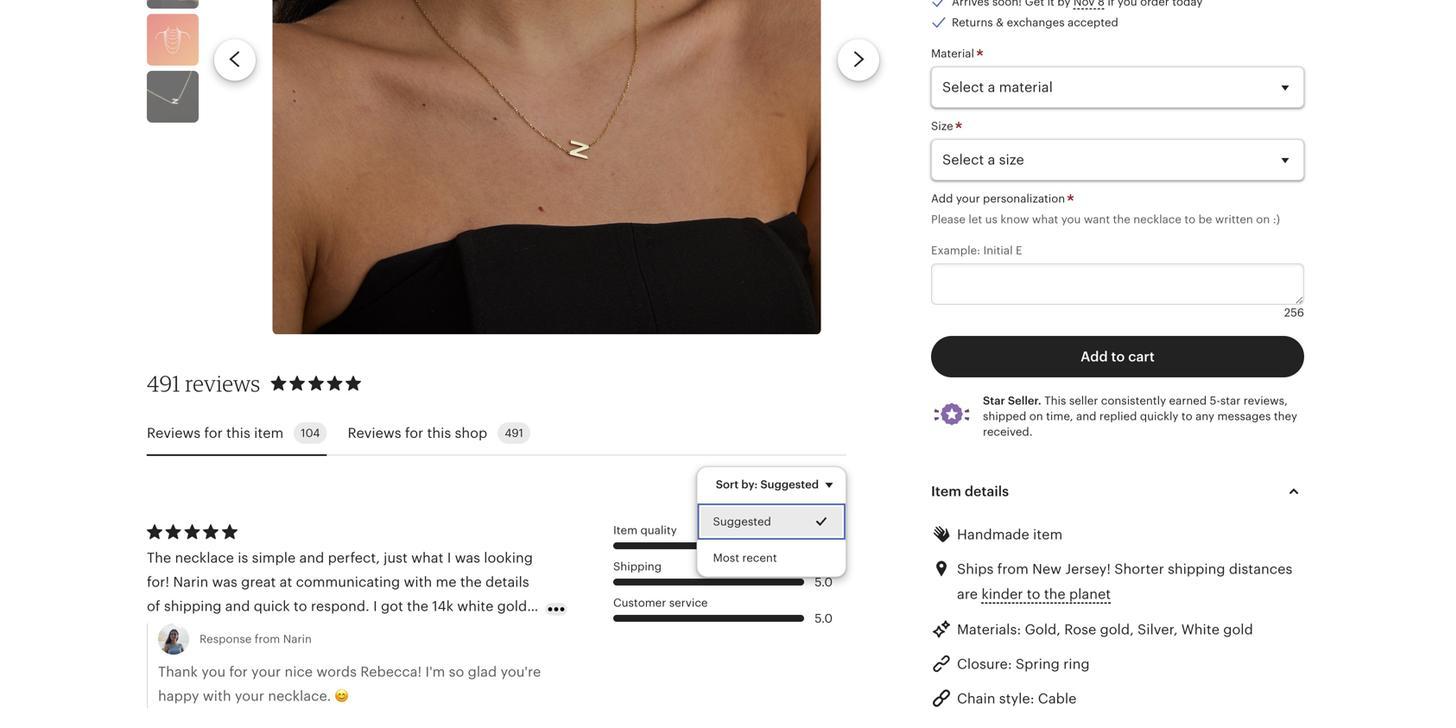 Task type: describe. For each thing, give the bounding box(es) containing it.
handmade
[[958, 527, 1030, 543]]

the right got
[[407, 599, 429, 615]]

style:
[[1000, 691, 1035, 707]]

closure: spring ring
[[958, 657, 1090, 672]]

response
[[200, 633, 252, 646]]

rebecca!
[[361, 665, 422, 680]]

you inside the thank you for your nice words rebecca! i'm so glad you're happy with your necklace.  😊
[[202, 665, 226, 680]]

to down new
[[1027, 587, 1041, 602]]

491 for 491 reviews
[[147, 371, 181, 397]]

this for shop
[[427, 426, 451, 441]]

item for item details
[[932, 484, 962, 500]]

know
[[1001, 213, 1030, 226]]

reviews
[[185, 371, 260, 397]]

e
[[1016, 244, 1023, 257]]

reviews for this item
[[147, 426, 284, 441]]

with inside the thank you for your nice words rebecca! i'm so glad you're happy with your necklace.  😊
[[203, 689, 231, 704]]

thank you for your nice words rebecca! i'm so glad you're happy with your necklace.  😊
[[158, 665, 541, 704]]

star
[[984, 395, 1006, 408]]

accepted
[[1068, 16, 1119, 29]]

time,
[[1047, 410, 1074, 423]]

messages
[[1218, 410, 1272, 423]]

for for shop
[[405, 426, 424, 441]]

silver,
[[1138, 622, 1178, 638]]

add your personalization
[[932, 192, 1069, 205]]

the
[[147, 551, 171, 566]]

they
[[1275, 410, 1298, 423]]

reviews for reviews for this shop
[[348, 426, 402, 441]]

customer
[[614, 597, 667, 610]]

ships from new jersey! shorter shipping distances are
[[958, 562, 1293, 602]]

advised
[[205, 623, 256, 639]]

chain
[[285, 623, 321, 639]]

nice
[[285, 665, 313, 680]]

256
[[1285, 306, 1305, 319]]

item details
[[932, 484, 1010, 500]]

2 vertical spatial was
[[175, 623, 201, 639]]

simple
[[252, 551, 296, 566]]

consistently
[[1102, 395, 1167, 408]]

and right "simple"
[[299, 551, 324, 566]]

add for add to cart
[[1081, 349, 1109, 365]]

handmade item
[[958, 527, 1063, 543]]

1 horizontal spatial item
[[1034, 527, 1063, 543]]

to left cart
[[1112, 349, 1126, 365]]

1 horizontal spatial narin
[[283, 633, 312, 646]]

materials: gold, rose gold, silver, white gold
[[958, 622, 1254, 638]]

2 vertical spatial your
[[235, 689, 264, 704]]

for!
[[147, 575, 170, 590]]

😊
[[335, 689, 349, 704]]

most recent
[[714, 552, 778, 565]]

sort
[[716, 478, 739, 491]]

for for item
[[204, 426, 223, 441]]

closure:
[[958, 657, 1013, 672]]

shipping inside the ships from new jersey! shorter shipping distances are
[[1169, 562, 1226, 577]]

replied
[[1100, 410, 1138, 423]]

please let us know what you want the necklace to be written on :)
[[932, 213, 1281, 226]]

item for item quality
[[614, 524, 638, 537]]

shipping
[[614, 561, 662, 574]]

us
[[986, 213, 998, 226]]

reviews for reviews for this item
[[147, 426, 201, 441]]

and down of
[[147, 623, 172, 639]]

so
[[449, 665, 464, 680]]

and right the silver
[[406, 623, 431, 639]]

the left the letter
[[435, 623, 456, 639]]

personalization
[[984, 192, 1066, 205]]

925
[[339, 623, 364, 639]]

2 horizontal spatial was
[[455, 551, 481, 566]]

from for response
[[255, 633, 280, 646]]

please
[[932, 213, 966, 226]]

example: initial e
[[932, 244, 1023, 257]]

1 horizontal spatial on
[[1257, 213, 1271, 226]]

are
[[958, 587, 978, 602]]

written
[[1216, 213, 1254, 226]]

reviews,
[[1244, 395, 1288, 408]]

1 vertical spatial white
[[147, 647, 183, 663]]

details inside dropdown button
[[965, 484, 1010, 500]]

sort by: suggested button
[[703, 467, 853, 503]]

:)
[[1274, 213, 1281, 226]]

silver
[[367, 623, 402, 639]]

by:
[[742, 478, 758, 491]]

0 vertical spatial 14k
[[432, 599, 454, 615]]

earned
[[1170, 395, 1208, 408]]

service
[[670, 597, 708, 610]]

plated.
[[221, 647, 267, 663]]

491 for 491
[[505, 427, 524, 440]]

rose
[[1065, 622, 1097, 638]]

be
[[1199, 213, 1213, 226]]

gold inside "the necklace is simple and perfect, just what i was looking for! narin was great at communicating with me the details of shipping and quick to respond.   i got the 14k white gold, and was advised the chain is 925 silver and the letter is 14k white gold plated."
[[187, 647, 217, 663]]

looking
[[484, 551, 533, 566]]

from for ships
[[998, 562, 1029, 577]]

glad
[[468, 665, 497, 680]]

shipping inside "the necklace is simple and perfect, just what i was looking for! narin was great at communicating with me the details of shipping and quick to respond.   i got the 14k white gold, and was advised the chain is 925 silver and the letter is 14k white gold plated."
[[164, 599, 222, 615]]

1 horizontal spatial was
[[212, 575, 238, 590]]

details inside "the necklace is simple and perfect, just what i was looking for! narin was great at communicating with me the details of shipping and quick to respond.   i got the 14k white gold, and was advised the chain is 925 silver and the letter is 14k white gold plated."
[[486, 575, 530, 590]]

cable
[[1039, 691, 1077, 707]]

add for add your personalization
[[932, 192, 954, 205]]

suggested inside button
[[714, 516, 772, 529]]

narin inside "the necklace is simple and perfect, just what i was looking for! narin was great at communicating with me the details of shipping and quick to respond.   i got the 14k white gold, and was advised the chain is 925 silver and the letter is 14k white gold plated."
[[173, 575, 209, 590]]

menu containing suggested
[[697, 467, 847, 578]]

great
[[241, 575, 276, 590]]

reviews for this shop
[[348, 426, 488, 441]]

quality
[[641, 524, 677, 537]]

just
[[384, 551, 408, 566]]

ships
[[958, 562, 994, 577]]

seller
[[1070, 395, 1099, 408]]

the necklace is simple and perfect, just what i was looking for! narin was great at communicating with me the details of shipping and quick to respond.   i got the 14k white gold, and was advised the chain is 925 silver and the letter is 14k white gold plated.
[[147, 551, 534, 663]]

perfect,
[[328, 551, 380, 566]]

star seller.
[[984, 395, 1042, 408]]

gold,
[[1025, 622, 1061, 638]]

sort by: suggested
[[716, 478, 819, 491]]

5.0 for quality
[[815, 539, 833, 553]]

add to cart button
[[932, 336, 1305, 378]]

quick
[[254, 599, 290, 615]]

this
[[1045, 395, 1067, 408]]

1 horizontal spatial 14k
[[513, 623, 534, 639]]

tab list containing reviews for this item
[[147, 412, 847, 456]]

the right want
[[1114, 213, 1131, 226]]



Task type: vqa. For each thing, say whether or not it's contained in the screenshot.
left more
no



Task type: locate. For each thing, give the bounding box(es) containing it.
for
[[204, 426, 223, 441], [405, 426, 424, 441], [229, 665, 248, 680]]

0 horizontal spatial i
[[373, 599, 377, 615]]

with
[[404, 575, 432, 590], [203, 689, 231, 704]]

0 vertical spatial details
[[965, 484, 1010, 500]]

0 vertical spatial from
[[998, 562, 1029, 577]]

was left great
[[212, 575, 238, 590]]

1 5.0 from the top
[[815, 539, 833, 553]]

the down new
[[1045, 587, 1066, 602]]

shipping right of
[[164, 599, 222, 615]]

jersey!
[[1066, 562, 1112, 577]]

returns & exchanges accepted
[[952, 16, 1119, 29]]

i'm
[[426, 665, 445, 680]]

got
[[381, 599, 404, 615]]

0 horizontal spatial necklace
[[175, 551, 234, 566]]

0 vertical spatial 5.0
[[815, 539, 833, 553]]

1 vertical spatial 491
[[505, 427, 524, 440]]

white up the letter
[[457, 599, 494, 615]]

gold right white on the bottom of the page
[[1224, 622, 1254, 638]]

seller.
[[1008, 395, 1042, 408]]

you're
[[501, 665, 541, 680]]

details down looking on the left of page
[[486, 575, 530, 590]]

0 horizontal spatial item
[[614, 524, 638, 537]]

1 vertical spatial i
[[373, 599, 377, 615]]

0 horizontal spatial 491
[[147, 371, 181, 397]]

customer service
[[614, 597, 708, 610]]

1 vertical spatial your
[[252, 665, 281, 680]]

item
[[932, 484, 962, 500], [614, 524, 638, 537]]

details
[[965, 484, 1010, 500], [486, 575, 530, 590]]

0 horizontal spatial what
[[411, 551, 444, 566]]

item left the 104
[[254, 426, 284, 441]]

0 vertical spatial your
[[957, 192, 981, 205]]

1 horizontal spatial from
[[998, 562, 1029, 577]]

is
[[238, 551, 248, 566], [325, 623, 335, 639], [499, 623, 509, 639]]

to up chain
[[294, 599, 307, 615]]

1 vertical spatial gold,
[[1101, 622, 1135, 638]]

0 horizontal spatial shipping
[[164, 599, 222, 615]]

0 horizontal spatial narin
[[173, 575, 209, 590]]

5.0
[[815, 539, 833, 553], [815, 576, 833, 589], [815, 612, 833, 626]]

491 left reviews
[[147, 371, 181, 397]]

1 vertical spatial add
[[1081, 349, 1109, 365]]

this down reviews
[[226, 426, 250, 441]]

item inside dropdown button
[[932, 484, 962, 500]]

words
[[317, 665, 357, 680]]

necklace left be
[[1134, 213, 1182, 226]]

kinder to the planet
[[982, 587, 1112, 602]]

1 horizontal spatial for
[[229, 665, 248, 680]]

item details button
[[916, 471, 1321, 513]]

the
[[1114, 213, 1131, 226], [461, 575, 482, 590], [1045, 587, 1066, 602], [407, 599, 429, 615], [260, 623, 281, 639], [435, 623, 456, 639]]

0 vertical spatial gold,
[[497, 599, 531, 615]]

what inside "the necklace is simple and perfect, just what i was looking for! narin was great at communicating with me the details of shipping and quick to respond.   i got the 14k white gold, and was advised the chain is 925 silver and the letter is 14k white gold plated."
[[411, 551, 444, 566]]

what
[[1033, 213, 1059, 226], [411, 551, 444, 566]]

to inside this seller consistently earned 5-star reviews, shipped on time, and replied quickly to any messages they received.
[[1182, 410, 1193, 423]]

14k down me
[[432, 599, 454, 615]]

item up the handmade
[[932, 484, 962, 500]]

0 horizontal spatial from
[[255, 633, 280, 646]]

add
[[932, 192, 954, 205], [1081, 349, 1109, 365]]

add inside button
[[1081, 349, 1109, 365]]

most recent button
[[698, 541, 846, 577]]

item left quality
[[614, 524, 638, 537]]

from up kinder
[[998, 562, 1029, 577]]

2 reviews from the left
[[348, 426, 402, 441]]

5.0 for service
[[815, 612, 833, 626]]

suggested button
[[698, 504, 846, 541]]

3 5.0 from the top
[[815, 612, 833, 626]]

suggested right by:
[[761, 478, 819, 491]]

and up advised
[[225, 599, 250, 615]]

2 5.0 from the top
[[815, 576, 833, 589]]

kinder to the planet button
[[982, 582, 1112, 608]]

1 vertical spatial on
[[1030, 410, 1044, 423]]

14k
[[432, 599, 454, 615], [513, 623, 534, 639]]

material
[[932, 47, 978, 60]]

gold, right rose
[[1101, 622, 1135, 638]]

shorter
[[1115, 562, 1165, 577]]

narin up the nice
[[283, 633, 312, 646]]

491
[[147, 371, 181, 397], [505, 427, 524, 440]]

2 vertical spatial 5.0
[[815, 612, 833, 626]]

is left the 925
[[325, 623, 335, 639]]

you down plated.
[[202, 665, 226, 680]]

to
[[1185, 213, 1196, 226], [1112, 349, 1126, 365], [1182, 410, 1193, 423], [1027, 587, 1041, 602], [294, 599, 307, 615]]

let
[[969, 213, 983, 226]]

initial
[[984, 244, 1013, 257]]

14k solid gold letter necklace, minimalist letter necklace, letter necklace, initial necklace, birthday gift for her, christmas jewelry gift image
[[147, 0, 199, 9], [273, 0, 822, 335], [147, 14, 199, 66], [147, 71, 199, 123]]

planet
[[1070, 587, 1112, 602]]

0 horizontal spatial gold,
[[497, 599, 531, 615]]

1 horizontal spatial is
[[325, 623, 335, 639]]

1 vertical spatial item
[[614, 524, 638, 537]]

1 vertical spatial narin
[[283, 633, 312, 646]]

0 horizontal spatial you
[[202, 665, 226, 680]]

gold, inside "the necklace is simple and perfect, just what i was looking for! narin was great at communicating with me the details of shipping and quick to respond.   i got the 14k white gold, and was advised the chain is 925 silver and the letter is 14k white gold plated."
[[497, 599, 531, 615]]

0 horizontal spatial reviews
[[147, 426, 201, 441]]

1 vertical spatial shipping
[[164, 599, 222, 615]]

on left ':)'
[[1257, 213, 1271, 226]]

to left be
[[1185, 213, 1196, 226]]

1 vertical spatial was
[[212, 575, 238, 590]]

add up please
[[932, 192, 954, 205]]

2 this from the left
[[427, 426, 451, 441]]

i left got
[[373, 599, 377, 615]]

0 vertical spatial item
[[932, 484, 962, 500]]

the down the quick at the left
[[260, 623, 281, 639]]

add up seller
[[1081, 349, 1109, 365]]

on down seller.
[[1030, 410, 1044, 423]]

1 vertical spatial 14k
[[513, 623, 534, 639]]

1 vertical spatial details
[[486, 575, 530, 590]]

0 horizontal spatial was
[[175, 623, 201, 639]]

letter
[[460, 623, 495, 639]]

1 vertical spatial what
[[411, 551, 444, 566]]

i up me
[[447, 551, 451, 566]]

1 horizontal spatial necklace
[[1134, 213, 1182, 226]]

1 horizontal spatial shipping
[[1169, 562, 1226, 577]]

on inside this seller consistently earned 5-star reviews, shipped on time, and replied quickly to any messages they received.
[[1030, 410, 1044, 423]]

at
[[280, 575, 292, 590]]

from inside the ships from new jersey! shorter shipping distances are
[[998, 562, 1029, 577]]

this for item
[[226, 426, 250, 441]]

menu
[[697, 467, 847, 578]]

necklace.
[[268, 689, 331, 704]]

reviews right the 104
[[348, 426, 402, 441]]

item up new
[[1034, 527, 1063, 543]]

recent
[[743, 552, 778, 565]]

this left shop
[[427, 426, 451, 441]]

14k up you're
[[513, 623, 534, 639]]

2 horizontal spatial for
[[405, 426, 424, 441]]

1 vertical spatial item
[[1034, 527, 1063, 543]]

0 horizontal spatial 14k
[[432, 599, 454, 615]]

you left want
[[1062, 213, 1082, 226]]

0 vertical spatial white
[[457, 599, 494, 615]]

0 horizontal spatial for
[[204, 426, 223, 441]]

1 horizontal spatial gold,
[[1101, 622, 1135, 638]]

1 vertical spatial suggested
[[714, 516, 772, 529]]

and inside this seller consistently earned 5-star reviews, shipped on time, and replied quickly to any messages they received.
[[1077, 410, 1097, 423]]

spring
[[1016, 657, 1060, 672]]

example:
[[932, 244, 981, 257]]

with left me
[[404, 575, 432, 590]]

Add your personalization text field
[[932, 264, 1305, 305]]

necklace right the
[[175, 551, 234, 566]]

1 reviews from the left
[[147, 426, 201, 441]]

received.
[[984, 426, 1033, 439]]

tab list
[[147, 412, 847, 456]]

1 vertical spatial with
[[203, 689, 231, 704]]

0 vertical spatial i
[[447, 551, 451, 566]]

to inside "the necklace is simple and perfect, just what i was looking for! narin was great at communicating with me the details of shipping and quick to respond.   i got the 14k white gold, and was advised the chain is 925 silver and the letter is 14k white gold plated."
[[294, 599, 307, 615]]

details up the handmade
[[965, 484, 1010, 500]]

necklace inside "the necklace is simple and perfect, just what i was looking for! narin was great at communicating with me the details of shipping and quick to respond.   i got the 14k white gold, and was advised the chain is 925 silver and the letter is 14k white gold plated."
[[175, 551, 234, 566]]

0 vertical spatial was
[[455, 551, 481, 566]]

5.0 down the suggested button
[[815, 576, 833, 589]]

1 horizontal spatial with
[[404, 575, 432, 590]]

for down plated.
[[229, 665, 248, 680]]

new
[[1033, 562, 1062, 577]]

491 right shop
[[505, 427, 524, 440]]

0 horizontal spatial gold
[[187, 647, 217, 663]]

shipping
[[1169, 562, 1226, 577], [164, 599, 222, 615]]

from up plated.
[[255, 633, 280, 646]]

0 vertical spatial shipping
[[1169, 562, 1226, 577]]

0 vertical spatial suggested
[[761, 478, 819, 491]]

5.0 down most recent button
[[815, 612, 833, 626]]

and down seller
[[1077, 410, 1097, 423]]

is right the letter
[[499, 623, 509, 639]]

respond.
[[311, 599, 370, 615]]

white up thank
[[147, 647, 183, 663]]

most
[[714, 552, 740, 565]]

chain
[[958, 691, 996, 707]]

any
[[1196, 410, 1215, 423]]

for left shop
[[405, 426, 424, 441]]

response from narin
[[200, 633, 312, 646]]

1 horizontal spatial add
[[1081, 349, 1109, 365]]

0 horizontal spatial white
[[147, 647, 183, 663]]

5-
[[1210, 395, 1221, 408]]

gold
[[1224, 622, 1254, 638], [187, 647, 217, 663]]

i
[[447, 551, 451, 566], [373, 599, 377, 615]]

1 vertical spatial necklace
[[175, 551, 234, 566]]

for inside the thank you for your nice words rebecca! i'm so glad you're happy with your necklace.  😊
[[229, 665, 248, 680]]

shipped
[[984, 410, 1027, 423]]

this seller consistently earned 5-star reviews, shipped on time, and replied quickly to any messages they received.
[[984, 395, 1298, 439]]

shipping right shorter
[[1169, 562, 1226, 577]]

with inside "the necklace is simple and perfect, just what i was looking for! narin was great at communicating with me the details of shipping and quick to respond.   i got the 14k white gold, and was advised the chain is 925 silver and the letter is 14k white gold plated."
[[404, 575, 432, 590]]

thank
[[158, 665, 198, 680]]

0 vertical spatial necklace
[[1134, 213, 1182, 226]]

what up me
[[411, 551, 444, 566]]

was left advised
[[175, 623, 201, 639]]

ring
[[1064, 657, 1090, 672]]

suggested
[[761, 478, 819, 491], [714, 516, 772, 529]]

and
[[1077, 410, 1097, 423], [299, 551, 324, 566], [225, 599, 250, 615], [147, 623, 172, 639], [406, 623, 431, 639]]

0 horizontal spatial add
[[932, 192, 954, 205]]

0 horizontal spatial with
[[203, 689, 231, 704]]

white
[[457, 599, 494, 615], [147, 647, 183, 663]]

the inside button
[[1045, 587, 1066, 602]]

1 horizontal spatial what
[[1033, 213, 1059, 226]]

1 vertical spatial you
[[202, 665, 226, 680]]

0 horizontal spatial is
[[238, 551, 248, 566]]

gold,
[[497, 599, 531, 615], [1101, 622, 1135, 638]]

0 horizontal spatial item
[[254, 426, 284, 441]]

0 vertical spatial you
[[1062, 213, 1082, 226]]

cart
[[1129, 349, 1155, 365]]

distances
[[1230, 562, 1293, 577]]

is up great
[[238, 551, 248, 566]]

2 horizontal spatial is
[[499, 623, 509, 639]]

on
[[1257, 213, 1271, 226], [1030, 410, 1044, 423]]

gold down response
[[187, 647, 217, 663]]

suggested up most recent
[[714, 516, 772, 529]]

add to cart
[[1081, 349, 1155, 365]]

1 vertical spatial gold
[[187, 647, 217, 663]]

reviews down 491 reviews
[[147, 426, 201, 441]]

item
[[254, 426, 284, 441], [1034, 527, 1063, 543]]

1 vertical spatial from
[[255, 633, 280, 646]]

0 vertical spatial gold
[[1224, 622, 1254, 638]]

chain style: cable
[[958, 691, 1077, 707]]

0 vertical spatial item
[[254, 426, 284, 441]]

of
[[147, 599, 160, 615]]

0 horizontal spatial on
[[1030, 410, 1044, 423]]

0 vertical spatial with
[[404, 575, 432, 590]]

0 vertical spatial add
[[932, 192, 954, 205]]

with right "happy"
[[203, 689, 231, 704]]

size
[[932, 120, 957, 133]]

suggested inside dropdown button
[[761, 478, 819, 491]]

5.0 right recent
[[815, 539, 833, 553]]

1 horizontal spatial you
[[1062, 213, 1082, 226]]

1 this from the left
[[226, 426, 250, 441]]

1 horizontal spatial details
[[965, 484, 1010, 500]]

for down reviews
[[204, 426, 223, 441]]

1 vertical spatial 5.0
[[815, 576, 833, 589]]

1 horizontal spatial i
[[447, 551, 451, 566]]

0 vertical spatial on
[[1257, 213, 1271, 226]]

returns
[[952, 16, 994, 29]]

1 horizontal spatial this
[[427, 426, 451, 441]]

you
[[1062, 213, 1082, 226], [202, 665, 226, 680]]

1 horizontal spatial gold
[[1224, 622, 1254, 638]]

0 vertical spatial narin
[[173, 575, 209, 590]]

0 horizontal spatial details
[[486, 575, 530, 590]]

0 vertical spatial what
[[1033, 213, 1059, 226]]

communicating
[[296, 575, 400, 590]]

the right me
[[461, 575, 482, 590]]

1 horizontal spatial 491
[[505, 427, 524, 440]]

to down earned
[[1182, 410, 1193, 423]]

quickly
[[1141, 410, 1179, 423]]

what down personalization in the top right of the page
[[1033, 213, 1059, 226]]

0 horizontal spatial this
[[226, 426, 250, 441]]

0 vertical spatial 491
[[147, 371, 181, 397]]

narin right for! in the left of the page
[[173, 575, 209, 590]]

was up me
[[455, 551, 481, 566]]

1 horizontal spatial item
[[932, 484, 962, 500]]

1 horizontal spatial white
[[457, 599, 494, 615]]

me
[[436, 575, 457, 590]]

gold, down looking on the left of page
[[497, 599, 531, 615]]

1 horizontal spatial reviews
[[348, 426, 402, 441]]

104
[[301, 427, 320, 440]]



